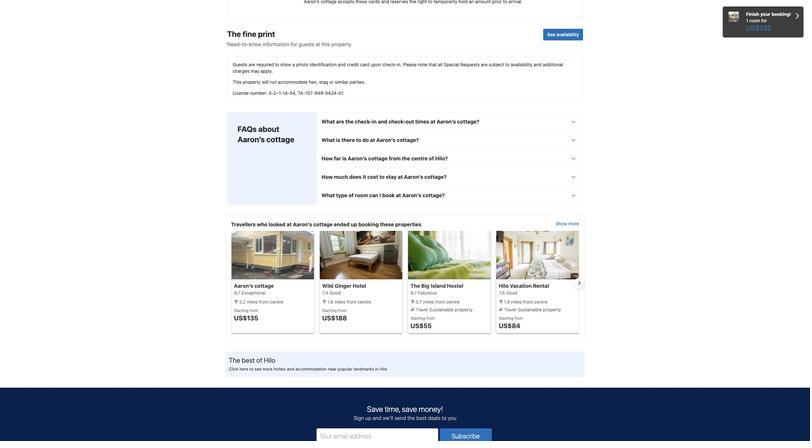 Task type: describe. For each thing, give the bounding box(es) containing it.
aaron's inside faqs about aaron's cottage
[[238, 135, 265, 144]]

cottage inside aaron's cottage 9.7 exceptional
[[254, 283, 274, 289]]

starting for us$188
[[322, 308, 337, 313]]

ta-
[[298, 90, 305, 96]]

0 vertical spatial the
[[345, 119, 354, 125]]

2 horizontal spatial are
[[481, 62, 488, 67]]

1 vertical spatial the
[[402, 156, 410, 161]]

miles for cottage
[[247, 299, 258, 305]]

big
[[421, 283, 429, 289]]

information
[[263, 41, 289, 47]]

starting for us$84
[[499, 316, 513, 321]]

cottage? up what is there to do at aaron's cottage? dropdown button
[[457, 119, 479, 125]]

to right the subject
[[505, 62, 510, 67]]

what type of room can i book at aaron's cottage?
[[322, 192, 445, 198]]

the big island hostel 8.7 fabulous
[[411, 283, 463, 296]]

license
[[233, 90, 249, 96]]

of for room
[[349, 192, 354, 198]]

centre for hilo vacation rental
[[534, 299, 547, 305]]

how far is aaron's cottage from the centre of hilo? button
[[316, 149, 583, 168]]

the for the fine print
[[227, 29, 241, 39]]

booking
[[358, 222, 379, 227]]

save
[[402, 405, 417, 414]]

far
[[334, 156, 341, 161]]

3.2
[[239, 299, 246, 305]]

subscribe
[[452, 432, 480, 440]]

sustainable for us$84
[[518, 307, 542, 312]]

parties.
[[350, 79, 365, 85]]

in.
[[397, 62, 402, 67]]

aaron's inside aaron's cottage 9.7 exceptional
[[234, 283, 253, 289]]

1 horizontal spatial more
[[568, 221, 579, 226]]

requests
[[460, 62, 480, 67]]

to inside the best of hilo click here to see more hotels and accommodation near popular landmarks in hilo
[[249, 366, 253, 372]]

to-
[[242, 41, 249, 47]]

show
[[280, 62, 291, 67]]

from inside dropdown button
[[389, 156, 401, 161]]

starting for us$55
[[411, 316, 425, 321]]

centre for the big island hostel
[[446, 299, 460, 305]]

the inside save time, save money! sign up and we'll send the best deals to you
[[407, 415, 415, 421]]

best inside save time, save money! sign up and we'll send the best deals to you
[[416, 415, 427, 421]]

do
[[362, 137, 369, 143]]

required
[[256, 62, 274, 67]]

who
[[257, 222, 267, 227]]

need-
[[227, 41, 242, 47]]

see
[[547, 32, 555, 37]]

centre inside dropdown button
[[411, 156, 428, 161]]

guests
[[299, 41, 314, 47]]

what for what is there to do at aaron's cottage?
[[322, 137, 335, 143]]

not
[[270, 79, 277, 85]]

faqs about aaron's cottage
[[238, 125, 294, 144]]

may
[[251, 68, 259, 74]]

type
[[336, 192, 347, 198]]

are for what are the check-in and check-out times at aaron's cottage?
[[336, 119, 344, 125]]

similar
[[335, 79, 348, 85]]

us$84
[[499, 322, 520, 330]]

see availability button
[[543, 29, 583, 40]]

travellers
[[231, 222, 256, 227]]

number:
[[250, 90, 267, 96]]

guests are required to show a photo identification and credit card upon check-in. please note that all special requests are subject to availability and additional charges may apply.
[[233, 62, 563, 74]]

at right stay
[[398, 174, 403, 180]]

how much does it cost to stay at aaron's cottage?
[[322, 174, 447, 180]]

aaron's right looked
[[293, 222, 312, 227]]

hotel
[[353, 283, 366, 289]]

cost
[[367, 174, 378, 180]]

accommodate
[[278, 79, 308, 85]]

5424-
[[325, 90, 338, 96]]

looked
[[269, 222, 285, 227]]

0 vertical spatial is
[[336, 137, 340, 143]]

aaron's cottage 9.7 exceptional
[[234, 283, 274, 296]]

7.6 good
[[499, 290, 517, 296]]

please
[[403, 62, 417, 67]]

at right 'times'
[[430, 119, 435, 125]]

aaron's inside what is there to do at aaron's cottage? dropdown button
[[376, 137, 395, 143]]

fine
[[243, 29, 256, 39]]

3-
[[268, 90, 273, 96]]

for inside finish your booking! 1 room for us$135
[[761, 18, 767, 23]]

01.
[[338, 90, 344, 96]]

subscribe button
[[440, 429, 492, 441]]

hotels
[[274, 366, 286, 372]]

booking!
[[772, 11, 791, 17]]

miles for ginger
[[334, 299, 345, 305]]

to left do
[[356, 137, 361, 143]]

9.7 exceptional
[[234, 290, 266, 296]]

ended
[[334, 222, 350, 227]]

accommodation
[[295, 366, 327, 372]]

starting from us$135
[[234, 308, 258, 322]]

from inside starting from us$55
[[426, 316, 435, 321]]

at right do
[[370, 137, 375, 143]]

property inside 'the fine print need-to-know information for guests at this property'
[[331, 41, 351, 47]]

know
[[249, 41, 261, 47]]

how much does it cost to stay at aaron's cottage? button
[[316, 168, 583, 186]]

at right book
[[396, 192, 401, 198]]

are for guests are required to show a photo identification and credit card upon check-in. please note that all special requests are subject to availability and additional charges may apply.
[[249, 62, 255, 67]]

what is there to do at aaron's cottage? button
[[316, 131, 583, 149]]

additional
[[543, 62, 563, 67]]

property down hostel
[[455, 307, 473, 312]]

Your email address email field
[[317, 429, 438, 441]]

cottage inside faqs about aaron's cottage
[[266, 135, 294, 144]]

cottage? down hilo?
[[424, 174, 447, 180]]

aaron's inside how far is aaron's cottage from the centre of hilo? dropdown button
[[348, 156, 367, 161]]

print
[[258, 29, 275, 39]]

we'll
[[383, 415, 393, 421]]

show more link
[[556, 221, 579, 228]]

does
[[349, 174, 361, 180]]

faqs
[[238, 125, 257, 134]]

travel sustainable property for us$84
[[503, 307, 561, 312]]

ginger
[[335, 283, 351, 289]]

from inside starting from us$84
[[514, 316, 523, 321]]

or
[[329, 79, 334, 85]]

travel for us$55
[[416, 307, 428, 312]]

identification
[[310, 62, 337, 67]]

the fine print need-to-know information for guests at this property
[[227, 29, 351, 47]]

travellers who looked at aaron's cottage ended up booking these properties
[[231, 222, 421, 227]]

sign
[[354, 415, 364, 421]]

availability inside see availability button
[[556, 32, 579, 37]]

and inside save time, save money! sign up and we'll send the best deals to you
[[373, 415, 381, 421]]

cottage? down out
[[397, 137, 419, 143]]

out
[[406, 119, 414, 125]]

what is there to do at aaron's cottage?
[[322, 137, 419, 143]]

and inside the best of hilo click here to see more hotels and accommodation near popular landmarks in hilo
[[287, 366, 294, 372]]

you
[[448, 415, 456, 421]]

from inside starting from us$188
[[338, 308, 346, 313]]

can
[[369, 192, 378, 198]]

and inside dropdown button
[[378, 119, 387, 125]]

from down wild ginger hotel 7.4 good
[[347, 299, 356, 305]]

how for how far is aaron's cottage from the centre of hilo?
[[322, 156, 333, 161]]

availability inside guests are required to show a photo identification and credit card upon check-in. please note that all special requests are subject to availability and additional charges may apply.
[[511, 62, 532, 67]]

1 vertical spatial hilo
[[264, 356, 275, 364]]



Task type: locate. For each thing, give the bounding box(es) containing it.
the down save
[[407, 415, 415, 421]]

book
[[382, 192, 395, 198]]

0 horizontal spatial up
[[351, 222, 357, 227]]

up inside save time, save money! sign up and we'll send the best deals to you
[[365, 415, 371, 421]]

hilo?
[[435, 156, 448, 161]]

sustainable down 0.7 miles from centre
[[429, 307, 454, 312]]

1 vertical spatial of
[[349, 192, 354, 198]]

2 sustainable from the left
[[518, 307, 542, 312]]

centre for wild ginger hotel
[[358, 299, 371, 305]]

2 vertical spatial the
[[229, 356, 240, 364]]

best left 'deals'
[[416, 415, 427, 421]]

us$135 inside finish your booking! 1 room for us$135
[[746, 24, 771, 32]]

more right see
[[263, 366, 273, 372]]

up right the ended
[[351, 222, 357, 227]]

is
[[336, 137, 340, 143], [342, 156, 347, 161]]

hostel
[[447, 283, 463, 289]]

of inside the best of hilo click here to see more hotels and accommodation near popular landmarks in hilo
[[256, 356, 262, 364]]

vacation
[[510, 283, 532, 289]]

0 vertical spatial of
[[429, 156, 434, 161]]

0 vertical spatial how
[[322, 156, 333, 161]]

save
[[367, 405, 383, 414]]

0 vertical spatial in
[[372, 119, 377, 125]]

1 vertical spatial what
[[322, 137, 335, 143]]

2 travel from the left
[[504, 307, 516, 312]]

click
[[229, 366, 238, 372]]

centre for aaron's cottage
[[270, 299, 283, 305]]

what left there
[[322, 137, 335, 143]]

the for the big island hostel
[[411, 283, 420, 289]]

here
[[240, 366, 248, 372]]

landmarks
[[354, 366, 374, 372]]

the best of hilo click here to see more hotels and accommodation near popular landmarks in hilo
[[229, 356, 387, 372]]

in up what is there to do at aaron's cottage?
[[372, 119, 377, 125]]

travel down 0.7
[[416, 307, 428, 312]]

1 horizontal spatial room
[[749, 18, 760, 23]]

centre down rental
[[534, 299, 547, 305]]

room left can
[[355, 192, 368, 198]]

is left there
[[336, 137, 340, 143]]

of right type
[[349, 192, 354, 198]]

1 horizontal spatial for
[[761, 18, 767, 23]]

the inside the best of hilo click here to see more hotels and accommodation near popular landmarks in hilo
[[229, 356, 240, 364]]

aaron's down faqs
[[238, 135, 265, 144]]

the
[[345, 119, 354, 125], [402, 156, 410, 161], [407, 415, 415, 421]]

2 vertical spatial the
[[407, 415, 415, 421]]

0 vertical spatial up
[[351, 222, 357, 227]]

of up see
[[256, 356, 262, 364]]

starting
[[234, 308, 248, 313], [322, 308, 337, 313], [411, 316, 425, 321], [499, 316, 513, 321]]

miles right 1.6
[[334, 299, 345, 305]]

room inside finish your booking! 1 room for us$135
[[749, 18, 760, 23]]

hilo up 7.6 good
[[499, 283, 509, 289]]

money!
[[419, 405, 443, 414]]

this
[[233, 79, 241, 85]]

1 horizontal spatial sustainable
[[518, 307, 542, 312]]

2 vertical spatial what
[[322, 192, 335, 198]]

0 horizontal spatial hilo
[[264, 356, 275, 364]]

starting inside starting from us$188
[[322, 308, 337, 313]]

1 vertical spatial best
[[416, 415, 427, 421]]

0.7 miles from centre
[[414, 299, 460, 305]]

rental
[[533, 283, 549, 289]]

travel sustainable property down 0.7 miles from centre
[[414, 307, 473, 312]]

sustainable for us$55
[[429, 307, 454, 312]]

charges
[[233, 68, 249, 74]]

to left show
[[275, 62, 279, 67]]

1 vertical spatial up
[[365, 415, 371, 421]]

what
[[322, 119, 335, 125], [322, 137, 335, 143], [322, 192, 335, 198]]

at left the this
[[316, 41, 320, 47]]

how for how much does it cost to stay at aaron's cottage?
[[322, 174, 333, 180]]

aaron's up what is there to do at aaron's cottage? dropdown button
[[437, 119, 456, 125]]

best inside the best of hilo click here to see more hotels and accommodation near popular landmarks in hilo
[[242, 356, 255, 364]]

deals
[[428, 415, 441, 421]]

hilo inside hilo vacation rental 7.6 good
[[499, 283, 509, 289]]

miles for big
[[423, 299, 434, 305]]

4 miles from the left
[[511, 299, 522, 305]]

3 miles from the left
[[423, 299, 434, 305]]

1 horizontal spatial hilo
[[380, 366, 387, 372]]

travel sustainable property
[[414, 307, 473, 312], [503, 307, 561, 312]]

your
[[760, 11, 770, 17]]

2 travel sustainable property from the left
[[503, 307, 561, 312]]

0 horizontal spatial more
[[263, 366, 273, 372]]

centre down hotel
[[358, 299, 371, 305]]

aaron's inside what are the check-in and check-out times at aaron's cottage? dropdown button
[[437, 119, 456, 125]]

miles for vacation
[[511, 299, 522, 305]]

1 miles from the left
[[247, 299, 258, 305]]

1 horizontal spatial of
[[349, 192, 354, 198]]

check- right upon
[[382, 62, 397, 67]]

much
[[334, 174, 348, 180]]

949-
[[315, 90, 325, 96]]

0 vertical spatial more
[[568, 221, 579, 226]]

from up us$84
[[514, 316, 523, 321]]

card
[[360, 62, 369, 67]]

all
[[438, 62, 443, 67]]

the inside the big island hostel 8.7 fabulous
[[411, 283, 420, 289]]

1 vertical spatial availability
[[511, 62, 532, 67]]

how left much
[[322, 174, 333, 180]]

from up us$188
[[338, 308, 346, 313]]

time,
[[385, 405, 400, 414]]

the inside 'the fine print need-to-know information for guests at this property'
[[227, 29, 241, 39]]

aaron's right stay
[[404, 174, 423, 180]]

how
[[322, 156, 333, 161], [322, 174, 333, 180]]

best up here
[[242, 356, 255, 364]]

0 horizontal spatial sustainable
[[429, 307, 454, 312]]

are left the subject
[[481, 62, 488, 67]]

aaron's inside how much does it cost to stay at aaron's cottage? dropdown button
[[404, 174, 423, 180]]

aaron's up does
[[348, 156, 367, 161]]

at inside 'the fine print need-to-know information for guests at this property'
[[316, 41, 320, 47]]

it
[[363, 174, 366, 180]]

for down your
[[761, 18, 767, 23]]

check- left 'times'
[[388, 119, 406, 125]]

14-
[[283, 90, 290, 96]]

cottage up 9.7 exceptional
[[254, 283, 274, 289]]

more right show
[[568, 221, 579, 226]]

aaron's right book
[[402, 192, 421, 198]]

for inside 'the fine print need-to-know information for guests at this property'
[[291, 41, 297, 47]]

check-
[[382, 62, 397, 67], [355, 119, 372, 125], [388, 119, 406, 125]]

in right landmarks
[[375, 366, 379, 372]]

more inside the best of hilo click here to see more hotels and accommodation near popular landmarks in hilo
[[263, 366, 273, 372]]

what for what type of room can i book at aaron's cottage?
[[322, 192, 335, 198]]

0 vertical spatial best
[[242, 356, 255, 364]]

near
[[328, 366, 337, 372]]

1 horizontal spatial best
[[416, 415, 427, 421]]

more
[[568, 221, 579, 226], [263, 366, 273, 372]]

1 vertical spatial room
[[355, 192, 368, 198]]

to inside save time, save money! sign up and we'll send the best deals to you
[[442, 415, 447, 421]]

1 vertical spatial us$135
[[234, 314, 258, 322]]

miles right 1.9
[[511, 299, 522, 305]]

0 vertical spatial the
[[227, 29, 241, 39]]

1.6
[[327, 299, 333, 305]]

apply.
[[260, 68, 273, 74]]

of left hilo?
[[429, 156, 434, 161]]

the for the best of hilo
[[229, 356, 240, 364]]

island
[[431, 283, 446, 289]]

0 horizontal spatial travel sustainable property
[[414, 307, 473, 312]]

cottage? down how much does it cost to stay at aaron's cottage? dropdown button
[[423, 192, 445, 198]]

0 horizontal spatial travel
[[416, 307, 428, 312]]

the up how much does it cost to stay at aaron's cottage?
[[402, 156, 410, 161]]

properties
[[395, 222, 421, 227]]

1 horizontal spatial is
[[342, 156, 347, 161]]

1 vertical spatial for
[[291, 41, 297, 47]]

2 vertical spatial of
[[256, 356, 262, 364]]

1 horizontal spatial travel
[[504, 307, 516, 312]]

region containing us$135
[[226, 231, 584, 336]]

property down rental
[[543, 307, 561, 312]]

1 vertical spatial how
[[322, 174, 333, 180]]

0 horizontal spatial room
[[355, 192, 368, 198]]

1 horizontal spatial up
[[365, 415, 371, 421]]

to left stay
[[379, 174, 385, 180]]

and left additional
[[534, 62, 541, 67]]

1 horizontal spatial travel sustainable property
[[503, 307, 561, 312]]

to
[[275, 62, 279, 67], [505, 62, 510, 67], [356, 137, 361, 143], [379, 174, 385, 180], [249, 366, 253, 372], [442, 415, 447, 421]]

and
[[338, 62, 346, 67], [534, 62, 541, 67], [378, 119, 387, 125], [287, 366, 294, 372], [373, 415, 381, 421]]

see
[[255, 366, 261, 372]]

check- inside guests are required to show a photo identification and credit card upon check-in. please note that all special requests are subject to availability and additional charges may apply.
[[382, 62, 397, 67]]

stay
[[386, 174, 397, 180]]

region
[[226, 231, 584, 336]]

what type of room can i book at aaron's cottage? button
[[316, 186, 583, 204]]

availability right see
[[556, 32, 579, 37]]

0 vertical spatial hilo
[[499, 283, 509, 289]]

and right hotels
[[287, 366, 294, 372]]

aaron's up 9.7 exceptional
[[234, 283, 253, 289]]

this
[[321, 41, 330, 47]]

1 vertical spatial is
[[342, 156, 347, 161]]

cottage down about
[[266, 135, 294, 144]]

from down aaron's cottage 9.7 exceptional
[[259, 299, 269, 305]]

0 horizontal spatial is
[[336, 137, 340, 143]]

1.6 miles from centre
[[326, 299, 371, 305]]

from inside starting from us$135
[[250, 308, 258, 313]]

will
[[262, 79, 269, 85]]

2 horizontal spatial hilo
[[499, 283, 509, 289]]

for left guests
[[291, 41, 297, 47]]

this property will not accommodate hen, stag or similar parties.
[[233, 79, 365, 85]]

of for hilo
[[256, 356, 262, 364]]

guests
[[233, 62, 247, 67]]

centre left hilo?
[[411, 156, 428, 161]]

157-
[[305, 90, 315, 96]]

1 what from the top
[[322, 119, 335, 125]]

availability right the subject
[[511, 62, 532, 67]]

centre down aaron's cottage 9.7 exceptional
[[270, 299, 283, 305]]

the up need-
[[227, 29, 241, 39]]

accordion control element
[[316, 112, 583, 205]]

are
[[249, 62, 255, 67], [481, 62, 488, 67], [336, 119, 344, 125]]

and down save
[[373, 415, 381, 421]]

1 horizontal spatial are
[[336, 119, 344, 125]]

cottage up cost
[[368, 156, 388, 161]]

are inside dropdown button
[[336, 119, 344, 125]]

0.7
[[416, 299, 422, 305]]

sustainable down 1.9 miles from centre
[[518, 307, 542, 312]]

travel sustainable property down 1.9 miles from centre
[[503, 307, 561, 312]]

are up may
[[249, 62, 255, 67]]

stag
[[319, 79, 328, 85]]

that
[[429, 62, 437, 67]]

2 what from the top
[[322, 137, 335, 143]]

0 vertical spatial room
[[749, 18, 760, 23]]

the up there
[[345, 119, 354, 125]]

in inside dropdown button
[[372, 119, 377, 125]]

us$188
[[322, 314, 347, 322]]

note
[[418, 62, 427, 67]]

starting inside starting from us$84
[[499, 316, 513, 321]]

starting inside starting from us$55
[[411, 316, 425, 321]]

at
[[316, 41, 320, 47], [430, 119, 435, 125], [370, 137, 375, 143], [398, 174, 403, 180], [396, 192, 401, 198], [287, 222, 292, 227]]

up right "sign"
[[365, 415, 371, 421]]

of
[[429, 156, 434, 161], [349, 192, 354, 198], [256, 356, 262, 364]]

1.9
[[504, 299, 510, 305]]

property down may
[[243, 79, 261, 85]]

from
[[389, 156, 401, 161], [259, 299, 269, 305], [347, 299, 356, 305], [435, 299, 445, 305], [523, 299, 533, 305], [250, 308, 258, 313], [338, 308, 346, 313], [426, 316, 435, 321], [514, 316, 523, 321]]

from up stay
[[389, 156, 401, 161]]

aaron's inside what type of room can i book at aaron's cottage? dropdown button
[[402, 192, 421, 198]]

show
[[556, 221, 567, 226]]

centre
[[411, 156, 428, 161], [270, 299, 283, 305], [358, 299, 371, 305], [446, 299, 460, 305], [534, 299, 547, 305]]

starting from us$55
[[411, 316, 435, 330]]

0 horizontal spatial of
[[256, 356, 262, 364]]

travel
[[416, 307, 428, 312], [504, 307, 516, 312]]

3 what from the top
[[322, 192, 335, 198]]

is right the far
[[342, 156, 347, 161]]

see availability
[[547, 32, 579, 37]]

starting inside starting from us$135
[[234, 308, 248, 313]]

7.4 good
[[322, 290, 341, 296]]

0 horizontal spatial best
[[242, 356, 255, 364]]

1 vertical spatial in
[[375, 366, 379, 372]]

1 horizontal spatial us$135
[[746, 24, 771, 32]]

2 horizontal spatial of
[[429, 156, 434, 161]]

starting down 3.2
[[234, 308, 248, 313]]

starting up us$55
[[411, 316, 425, 321]]

2–1-
[[273, 90, 283, 96]]

starting up us$84
[[499, 316, 513, 321]]

miles right 0.7
[[423, 299, 434, 305]]

us$135 down 3.2
[[234, 314, 258, 322]]

from down hilo vacation rental 7.6 good
[[523, 299, 533, 305]]

2 how from the top
[[322, 174, 333, 180]]

check- up do
[[355, 119, 372, 125]]

license number: 3-2–1-14-54, ta-157-949-5424-01.
[[233, 90, 344, 96]]

1 vertical spatial more
[[263, 366, 273, 372]]

are up there
[[336, 119, 344, 125]]

us$135 down 1
[[746, 24, 771, 32]]

hilo right landmarks
[[380, 366, 387, 372]]

1 vertical spatial the
[[411, 283, 420, 289]]

0 vertical spatial us$135
[[746, 24, 771, 32]]

cottage left the ended
[[313, 222, 333, 227]]

send
[[395, 415, 406, 421]]

room down finish
[[749, 18, 760, 23]]

travel sustainable property for us$55
[[414, 307, 473, 312]]

1 how from the top
[[322, 156, 333, 161]]

travel for us$84
[[504, 307, 516, 312]]

special
[[444, 62, 459, 67]]

what are the check-in and check-out times at aaron's cottage?
[[322, 119, 479, 125]]

rightchevron image
[[796, 11, 799, 21]]

centre down hostel
[[446, 299, 460, 305]]

2 miles from the left
[[334, 299, 345, 305]]

these
[[380, 222, 394, 227]]

1 travel sustainable property from the left
[[414, 307, 473, 312]]

starting for us$135
[[234, 308, 248, 313]]

from down the big island hostel 8.7 fabulous
[[435, 299, 445, 305]]

and up what is there to do at aaron's cottage?
[[378, 119, 387, 125]]

from up us$55
[[426, 316, 435, 321]]

0 horizontal spatial are
[[249, 62, 255, 67]]

the up click in the bottom left of the page
[[229, 356, 240, 364]]

starting down 1.6
[[322, 308, 337, 313]]

availability
[[556, 32, 579, 37], [511, 62, 532, 67]]

credit
[[347, 62, 359, 67]]

0 horizontal spatial availability
[[511, 62, 532, 67]]

aaron's up the how far is aaron's cottage from the centre of hilo?
[[376, 137, 395, 143]]

1 horizontal spatial availability
[[556, 32, 579, 37]]

at right looked
[[287, 222, 292, 227]]

travel down 1.9
[[504, 307, 516, 312]]

and left credit
[[338, 62, 346, 67]]

in inside the best of hilo click here to see more hotels and accommodation near popular landmarks in hilo
[[375, 366, 379, 372]]

hen,
[[309, 79, 318, 85]]

0 horizontal spatial for
[[291, 41, 297, 47]]

the left big at right bottom
[[411, 283, 420, 289]]

0 vertical spatial what
[[322, 119, 335, 125]]

sustainable
[[429, 307, 454, 312], [518, 307, 542, 312]]

1 sustainable from the left
[[429, 307, 454, 312]]

2 vertical spatial hilo
[[380, 366, 387, 372]]

hilo up hotels
[[264, 356, 275, 364]]

0 vertical spatial availability
[[556, 32, 579, 37]]

to left see
[[249, 366, 253, 372]]

0 horizontal spatial us$135
[[234, 314, 258, 322]]

1 travel from the left
[[416, 307, 428, 312]]

to left 'you'
[[442, 415, 447, 421]]

cottage inside dropdown button
[[368, 156, 388, 161]]

what for what are the check-in and check-out times at aaron's cottage?
[[322, 119, 335, 125]]

room inside dropdown button
[[355, 192, 368, 198]]

0 vertical spatial for
[[761, 18, 767, 23]]

what down 5424-
[[322, 119, 335, 125]]



Task type: vqa. For each thing, say whether or not it's contained in the screenshot.
HOUR corresponding to 3:
no



